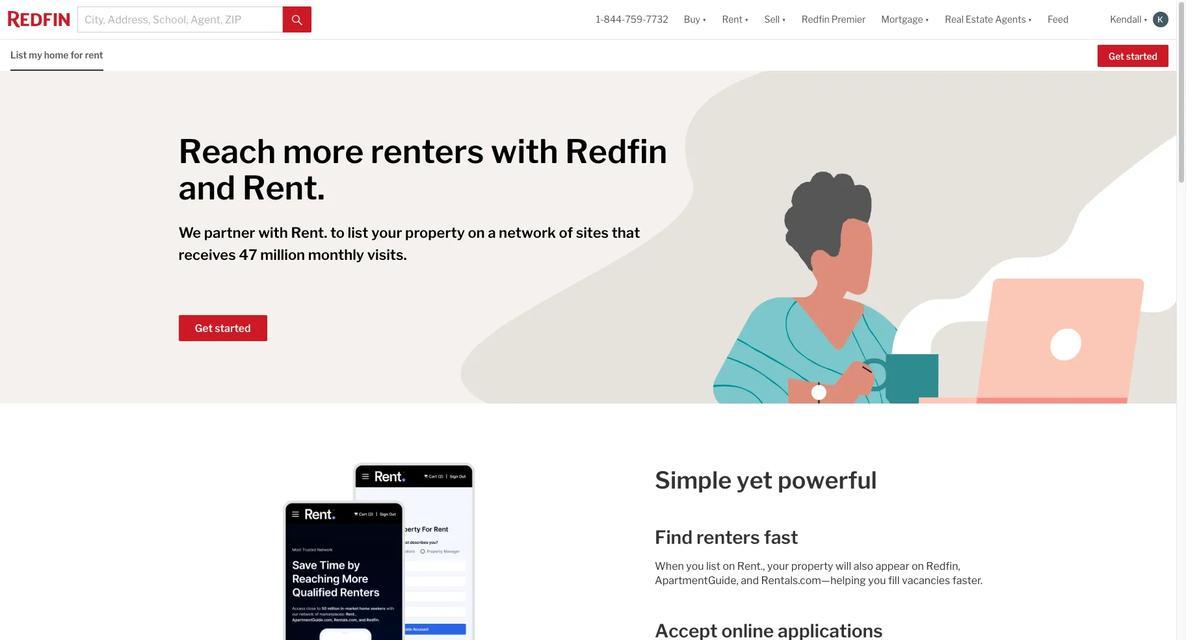 Task type: vqa. For each thing, say whether or not it's contained in the screenshot.
Real Estate Agents ▾ dropdown button
yes



Task type: describe. For each thing, give the bounding box(es) containing it.
real estate agents ▾
[[945, 14, 1032, 25]]

1 horizontal spatial started
[[1126, 51, 1158, 62]]

my
[[29, 49, 42, 60]]

powerful
[[778, 466, 877, 495]]

will
[[836, 561, 851, 573]]

rentals.com—helping
[[761, 575, 866, 587]]

list my home for rent
[[10, 49, 103, 60]]

sell ▾
[[764, 14, 786, 25]]

feed
[[1048, 14, 1069, 25]]

home
[[44, 49, 69, 60]]

monthly
[[308, 246, 364, 263]]

of
[[559, 224, 573, 241]]

real estate agents ▾ button
[[937, 0, 1040, 39]]

apartmentguide,
[[655, 575, 739, 587]]

▾ for buy ▾
[[702, 14, 707, 25]]

list inside the when you list on rent., your property will also appear on redfin, apartmentguide, and rentals.com—helping you fill vacancies faster.
[[706, 561, 721, 573]]

and inside the when you list on rent., your property will also appear on redfin, apartmentguide, and rentals.com—helping you fill vacancies faster.
[[741, 575, 759, 587]]

estate
[[966, 14, 993, 25]]

▾ for kendall ▾
[[1144, 14, 1148, 25]]

buy ▾
[[684, 14, 707, 25]]

buy ▾ button
[[676, 0, 714, 39]]

sell ▾ button
[[757, 0, 794, 39]]

real
[[945, 14, 964, 25]]

with inside we partner with rent. to list your property on a network of sites that receives 47 million monthly visits.
[[258, 224, 288, 241]]

when you list on rent., your property will also appear on redfin, apartmentguide, and rentals.com—helping you fill vacancies faster.
[[655, 561, 983, 587]]

5 ▾ from the left
[[1028, 14, 1032, 25]]

kendall ▾
[[1110, 14, 1148, 25]]

redfin inside redfin premier button
[[802, 14, 830, 25]]

user photo image
[[1153, 12, 1169, 27]]

on inside we partner with rent. to list your property on a network of sites that receives 47 million monthly visits.
[[468, 224, 485, 241]]

844-
[[604, 14, 625, 25]]

agents
[[995, 14, 1026, 25]]

rent ▾ button
[[714, 0, 757, 39]]

get started for get started button to the top
[[1109, 51, 1158, 62]]

mortgage ▾
[[881, 14, 929, 25]]

fill
[[888, 575, 900, 587]]

partner
[[204, 224, 255, 241]]

sell
[[764, 14, 780, 25]]

get for get started button to the top
[[1109, 51, 1124, 62]]

we partner with rent. to list your property on a network of sites that receives 47 million monthly visits.
[[179, 224, 640, 263]]

1 horizontal spatial you
[[868, 575, 886, 587]]

redfin premier
[[802, 14, 866, 25]]

get for get started button in the lady drinking coffee next to her laptop image
[[195, 323, 213, 335]]

find
[[655, 527, 693, 549]]

sell ▾ button
[[764, 0, 786, 39]]

mortgage ▾ button
[[881, 0, 929, 39]]

that
[[612, 224, 640, 241]]

mortgage
[[881, 14, 923, 25]]

network
[[499, 224, 556, 241]]

lady drinking coffee next to her laptop image
[[0, 71, 1176, 404]]

get started button inside lady drinking coffee next to her laptop image
[[179, 315, 267, 341]]

rent
[[85, 49, 103, 60]]

premier
[[832, 14, 866, 25]]

visits.
[[367, 246, 407, 263]]

to
[[330, 224, 345, 241]]

rent
[[722, 14, 743, 25]]

also
[[854, 561, 873, 573]]



Task type: locate. For each thing, give the bounding box(es) containing it.
1 horizontal spatial and
[[741, 575, 759, 587]]

0 vertical spatial get started button
[[1098, 45, 1169, 67]]

1 horizontal spatial get
[[1109, 51, 1124, 62]]

3 ▾ from the left
[[782, 14, 786, 25]]

property
[[405, 224, 465, 241], [791, 561, 833, 573]]

property inside the when you list on rent., your property will also appear on redfin, apartmentguide, and rentals.com—helping you fill vacancies faster.
[[791, 561, 833, 573]]

renters
[[371, 132, 484, 171], [696, 527, 760, 549]]

a
[[488, 224, 496, 241]]

0 vertical spatial get
[[1109, 51, 1124, 62]]

▾ right sell
[[782, 14, 786, 25]]

1 vertical spatial with
[[258, 224, 288, 241]]

0 vertical spatial get started
[[1109, 51, 1158, 62]]

vacancies
[[902, 575, 950, 587]]

real estate agents ▾ link
[[945, 0, 1032, 39]]

0 horizontal spatial get started
[[195, 323, 251, 335]]

buy ▾ button
[[684, 0, 707, 39]]

1 vertical spatial list
[[706, 561, 721, 573]]

submit search image
[[292, 15, 302, 25]]

get inside lady drinking coffee next to her laptop image
[[195, 323, 213, 335]]

reach
[[179, 132, 276, 171]]

simple yet powerful
[[655, 466, 877, 495]]

0 horizontal spatial get started button
[[179, 315, 267, 341]]

and inside reach more renters with redfin and rent.
[[179, 168, 236, 207]]

your inside the when you list on rent., your property will also appear on redfin, apartmentguide, and rentals.com—helping you fill vacancies faster.
[[767, 561, 789, 573]]

list up apartmentguide,
[[706, 561, 721, 573]]

0 horizontal spatial your
[[371, 224, 402, 241]]

redfin inside reach more renters with redfin and rent.
[[565, 132, 667, 171]]

0 horizontal spatial with
[[258, 224, 288, 241]]

redfin premier button
[[794, 0, 874, 39]]

0 vertical spatial list
[[348, 224, 368, 241]]

property up rentals.com—helping
[[791, 561, 833, 573]]

0 horizontal spatial get
[[195, 323, 213, 335]]

1 horizontal spatial get started
[[1109, 51, 1158, 62]]

yet
[[737, 466, 773, 495]]

rent.,
[[737, 561, 765, 573]]

mortgage ▾ button
[[874, 0, 937, 39]]

▾ right agents
[[1028, 14, 1032, 25]]

0 vertical spatial renters
[[371, 132, 484, 171]]

with inside reach more renters with redfin and rent.
[[491, 132, 558, 171]]

1 vertical spatial rent.
[[291, 224, 327, 241]]

▾ right rent
[[745, 14, 749, 25]]

2 horizontal spatial on
[[912, 561, 924, 573]]

0 horizontal spatial property
[[405, 224, 465, 241]]

faster.
[[952, 575, 983, 587]]

list
[[10, 49, 27, 60]]

1-
[[596, 14, 604, 25]]

get started
[[1109, 51, 1158, 62], [195, 323, 251, 335]]

appear
[[876, 561, 909, 573]]

0 vertical spatial started
[[1126, 51, 1158, 62]]

1 vertical spatial get started
[[195, 323, 251, 335]]

1 horizontal spatial get started button
[[1098, 45, 1169, 67]]

1 vertical spatial renters
[[696, 527, 760, 549]]

find renters fast
[[655, 527, 798, 549]]

for
[[70, 49, 83, 60]]

list
[[348, 224, 368, 241], [706, 561, 721, 573]]

you left fill
[[868, 575, 886, 587]]

get
[[1109, 51, 1124, 62], [195, 323, 213, 335]]

0 vertical spatial and
[[179, 168, 236, 207]]

1 vertical spatial your
[[767, 561, 789, 573]]

0 horizontal spatial list
[[348, 224, 368, 241]]

0 vertical spatial your
[[371, 224, 402, 241]]

1 vertical spatial get started button
[[179, 315, 267, 341]]

1 horizontal spatial on
[[723, 561, 735, 573]]

7732
[[646, 14, 668, 25]]

on
[[468, 224, 485, 241], [723, 561, 735, 573], [912, 561, 924, 573]]

your
[[371, 224, 402, 241], [767, 561, 789, 573]]

rent.
[[242, 168, 325, 207], [291, 224, 327, 241]]

renters inside reach more renters with redfin and rent.
[[371, 132, 484, 171]]

0 horizontal spatial started
[[215, 323, 251, 335]]

million
[[260, 246, 305, 263]]

with
[[491, 132, 558, 171], [258, 224, 288, 241]]

property inside we partner with rent. to list your property on a network of sites that receives 47 million monthly visits.
[[405, 224, 465, 241]]

1 vertical spatial get
[[195, 323, 213, 335]]

1 horizontal spatial renters
[[696, 527, 760, 549]]

kendall
[[1110, 14, 1142, 25]]

1 ▾ from the left
[[702, 14, 707, 25]]

0 vertical spatial property
[[405, 224, 465, 241]]

0 horizontal spatial and
[[179, 168, 236, 207]]

1 vertical spatial redfin
[[565, 132, 667, 171]]

▾
[[702, 14, 707, 25], [745, 14, 749, 25], [782, 14, 786, 25], [925, 14, 929, 25], [1028, 14, 1032, 25], [1144, 14, 1148, 25]]

▾ for sell ▾
[[782, 14, 786, 25]]

list inside we partner with rent. to list your property on a network of sites that receives 47 million monthly visits.
[[348, 224, 368, 241]]

buy
[[684, 14, 700, 25]]

1 horizontal spatial list
[[706, 561, 721, 573]]

we
[[179, 224, 201, 241]]

rent. inside we partner with rent. to list your property on a network of sites that receives 47 million monthly visits.
[[291, 224, 327, 241]]

when
[[655, 561, 684, 573]]

on up vacancies
[[912, 561, 924, 573]]

0 horizontal spatial redfin
[[565, 132, 667, 171]]

1-844-759-7732 link
[[596, 14, 668, 25]]

get started inside lady drinking coffee next to her laptop image
[[195, 323, 251, 335]]

get started for get started button in the lady drinking coffee next to her laptop image
[[195, 323, 251, 335]]

0 horizontal spatial you
[[686, 561, 704, 573]]

you up apartmentguide,
[[686, 561, 704, 573]]

0 vertical spatial you
[[686, 561, 704, 573]]

1 horizontal spatial your
[[767, 561, 789, 573]]

fast
[[764, 527, 798, 549]]

receives
[[179, 246, 236, 263]]

and up we
[[179, 168, 236, 207]]

phone showing rent. list your home for rent site image
[[277, 457, 481, 641]]

more
[[283, 132, 364, 171]]

rent ▾
[[722, 14, 749, 25]]

▾ right buy on the right top
[[702, 14, 707, 25]]

1 horizontal spatial redfin
[[802, 14, 830, 25]]

▾ left the user photo
[[1144, 14, 1148, 25]]

6 ▾ from the left
[[1144, 14, 1148, 25]]

0 vertical spatial redfin
[[802, 14, 830, 25]]

you
[[686, 561, 704, 573], [868, 575, 886, 587]]

▾ for rent ▾
[[745, 14, 749, 25]]

your inside we partner with rent. to list your property on a network of sites that receives 47 million monthly visits.
[[371, 224, 402, 241]]

4 ▾ from the left
[[925, 14, 929, 25]]

redfin,
[[926, 561, 961, 573]]

sites
[[576, 224, 609, 241]]

0 vertical spatial rent.
[[242, 168, 325, 207]]

your right rent., on the right bottom of the page
[[767, 561, 789, 573]]

feed button
[[1040, 0, 1103, 39]]

on left rent., on the right bottom of the page
[[723, 561, 735, 573]]

started inside lady drinking coffee next to her laptop image
[[215, 323, 251, 335]]

your up visits.
[[371, 224, 402, 241]]

rent. inside reach more renters with redfin and rent.
[[242, 168, 325, 207]]

1 vertical spatial and
[[741, 575, 759, 587]]

get started button
[[1098, 45, 1169, 67], [179, 315, 267, 341]]

started
[[1126, 51, 1158, 62], [215, 323, 251, 335]]

1 vertical spatial property
[[791, 561, 833, 573]]

▾ right mortgage
[[925, 14, 929, 25]]

and
[[179, 168, 236, 207], [741, 575, 759, 587]]

1-844-759-7732
[[596, 14, 668, 25]]

1 horizontal spatial property
[[791, 561, 833, 573]]

property up visits.
[[405, 224, 465, 241]]

1 vertical spatial you
[[868, 575, 886, 587]]

City, Address, School, Agent, ZIP search field
[[77, 7, 283, 33]]

759-
[[625, 14, 646, 25]]

1 vertical spatial started
[[215, 323, 251, 335]]

0 horizontal spatial on
[[468, 224, 485, 241]]

1 horizontal spatial with
[[491, 132, 558, 171]]

reach more renters with redfin and rent.
[[179, 132, 667, 207]]

rent ▾ button
[[722, 0, 749, 39]]

0 vertical spatial with
[[491, 132, 558, 171]]

redfin
[[802, 14, 830, 25], [565, 132, 667, 171]]

2 ▾ from the left
[[745, 14, 749, 25]]

list right to
[[348, 224, 368, 241]]

▾ for mortgage ▾
[[925, 14, 929, 25]]

and down rent., on the right bottom of the page
[[741, 575, 759, 587]]

simple
[[655, 466, 732, 495]]

list my home for rent link
[[10, 40, 103, 69]]

47
[[239, 246, 257, 263]]

0 horizontal spatial renters
[[371, 132, 484, 171]]

on left a
[[468, 224, 485, 241]]



